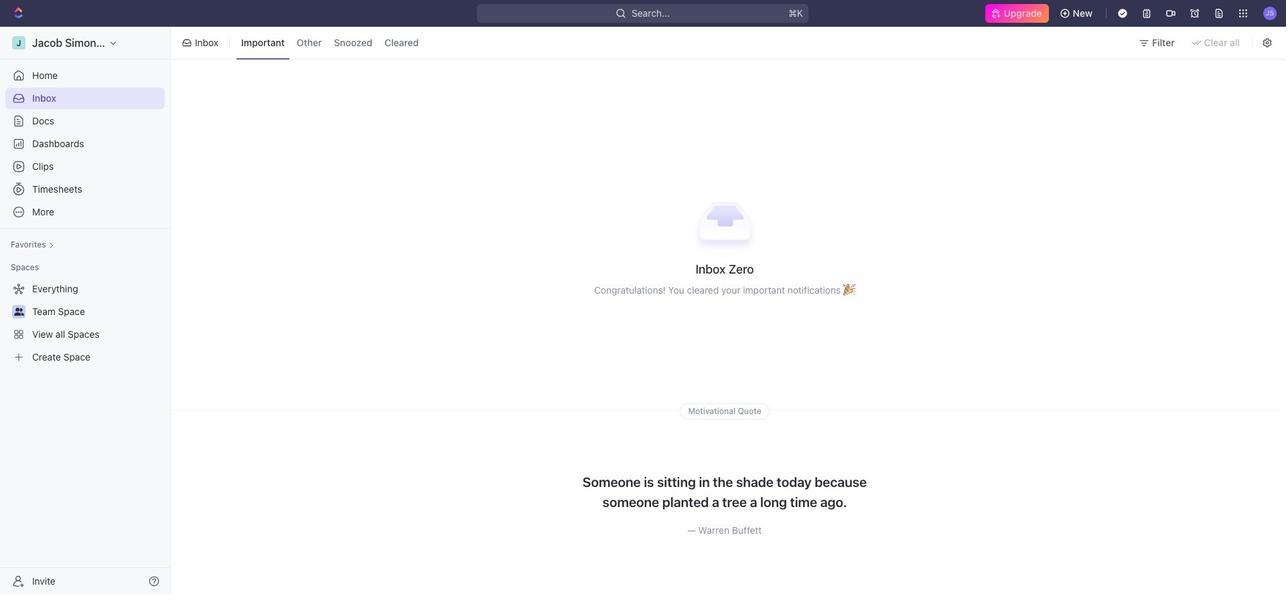 Task type: vqa. For each thing, say whether or not it's contained in the screenshot.
Profile button
no



Task type: describe. For each thing, give the bounding box(es) containing it.
jacob simon's workspace, , element
[[12, 36, 25, 50]]



Task type: locate. For each thing, give the bounding box(es) containing it.
tab list
[[234, 24, 426, 62]]

tree
[[5, 279, 165, 368]]

tree inside sidebar navigation
[[5, 279, 165, 368]]

user group image
[[14, 308, 24, 316]]

sidebar navigation
[[0, 27, 174, 595]]



